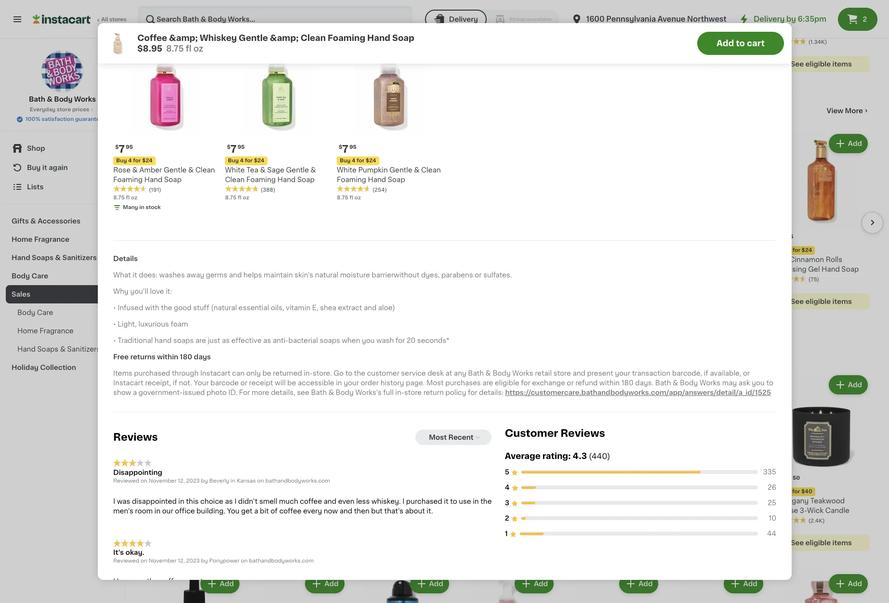 Task type: describe. For each thing, give the bounding box(es) containing it.
$24 for &
[[142, 158, 152, 163]]

for inside buy 5 for $30 champagne toast wallflowers fragrance refill
[[478, 10, 486, 15]]

1600 pennsylvania avenue northwest
[[586, 15, 727, 23]]

aloe)
[[378, 305, 395, 312]]

(1.08k) for buy 2 for $40
[[704, 39, 723, 45]]

satisfaction
[[42, 117, 74, 122]]

as left anti-
[[263, 338, 271, 344]]

the right heavy
[[147, 579, 158, 585]]

buy 2 for $40 for (1.34k)
[[776, 10, 812, 15]]

love
[[150, 288, 164, 295]]

8.75 for hand
[[337, 195, 348, 200]]

show
[[113, 390, 131, 396]]

• infused with the good stuff (natural essential oils, vitamin e, shea extract and aloe)
[[113, 305, 395, 312]]

reviewed inside disappointing reviewed on november 12, 2023 by beverly in kansas on bathandbodyworks.com
[[113, 479, 139, 484]]

days.
[[635, 380, 653, 387]]

free
[[113, 354, 128, 361]]

pumpkin
[[358, 167, 388, 173]]

100%
[[26, 117, 40, 122]]

retail
[[535, 370, 552, 377]]

1 horizontal spatial store
[[404, 390, 422, 396]]

bathandbodyworks.com inside it's okay. reviewed on november 12, 2023 by ponypower on bathandbodyworks.com
[[249, 559, 313, 564]]

everyday
[[30, 107, 55, 112]]

buy for (388)
[[228, 158, 238, 163]]

november inside it's okay. reviewed on november 12, 2023 by ponypower on bathandbodyworks.com
[[148, 559, 176, 564]]

44
[[767, 531, 776, 538]]

smell
[[259, 498, 277, 505]]

4 up 3
[[505, 485, 509, 491]]

intense down smell
[[249, 508, 275, 514]]

0 vertical spatial coffee
[[300, 498, 322, 505]]

for up the tea
[[245, 158, 252, 163]]

$40 for (1.18k)
[[697, 489, 708, 495]]

3- inside sun-drenched linen 3-wick candle
[[740, 498, 747, 505]]

view
[[827, 107, 843, 114]]

any
[[454, 370, 466, 377]]

in down mahogany teakwood 3- wick candle
[[590, 536, 595, 541]]

in inside items purchased through instacart can only be returned in-store. go to the customer service desk at any bath & body works retail store and present your transaction barcode, if available, or instacart receipt, if not. your barcode or receipt will be accessible in your order history page. most purchases are eligible for exchange or refund within 180 days. bath & body works may ask you to show a government-issued photo id. for more details, see bath & body works's full in-store return policy for details:
[[336, 380, 342, 387]]

hand inside "white tea & sage gentle & clean foaming hand soap"
[[277, 176, 295, 183]]

more
[[845, 107, 863, 114]]

0 horizontal spatial works
[[74, 96, 96, 103]]

hand soaps & sanitizers for body care
[[17, 346, 100, 353]]

$ 26 50
[[775, 475, 800, 485]]

intense right whiskey
[[249, 28, 275, 35]]

in right the use on the bottom right of the page
[[473, 498, 479, 505]]

wick inside buy 2 for $40 mahogany teakwood 3- wick candle
[[668, 28, 685, 35]]

delivery by 6:35pm link
[[738, 13, 827, 25]]

50 for crisp
[[262, 234, 269, 239]]

hand inside coffee &amp; whiskey gentle &amp; clean foaming hand soap $8.95 8.75 fl oz
[[367, 34, 390, 42]]

the right with
[[161, 305, 172, 312]]

when
[[342, 338, 360, 344]]

receipt,
[[145, 380, 171, 387]]

for up coffee
[[164, 10, 172, 15]]

tea
[[246, 167, 258, 173]]

details:
[[479, 390, 503, 396]]

buy for (2.48k)
[[147, 10, 158, 15]]

2 inside buy 2 for $40 mahogany teakwood intense 3-wick candle
[[578, 10, 582, 15]]

14.5 for (2.4k)
[[773, 526, 784, 532]]

vitamin
[[286, 305, 310, 312]]

oz down coffee
[[157, 47, 163, 52]]

1 i from the left
[[113, 498, 115, 505]]

1 vertical spatial works
[[512, 370, 533, 377]]

foaming inside fresh rainfall gentle & clean foaming hand soap
[[375, 266, 405, 273]]

many for 7
[[123, 205, 138, 210]]

see eligible items add for toast
[[162, 140, 234, 305]]

0 vertical spatial soaps
[[176, 105, 209, 115]]

details,
[[271, 390, 295, 396]]

days
[[194, 354, 211, 361]]

or down kitchen
[[475, 272, 482, 279]]

0 horizontal spatial in-
[[304, 370, 313, 377]]

$40 inside buy 2 for $40 mahogany teakwood intense 3-wick candle
[[592, 10, 603, 15]]

wick inside buy 2 for $40 mahogany teakwood intense 3-wick candle
[[598, 28, 614, 35]]

on right heavy
[[136, 579, 145, 585]]

0 vertical spatial be
[[262, 370, 271, 377]]

guarantee
[[75, 117, 103, 122]]

for down $ 26 50
[[792, 489, 800, 495]]

50 for fresh
[[367, 234, 374, 239]]

policy
[[445, 390, 466, 396]]

oz down delivery by 6:35pm
[[785, 47, 792, 52]]

$ 7 95 for &
[[115, 144, 133, 154]]

0 horizontal spatial you
[[362, 338, 374, 344]]

on down disappointing
[[140, 479, 147, 484]]

• for • traditional hand soaps are just as effective as anti-bacterial soaps when you wash for 20 seconds*
[[113, 338, 116, 344]]

may
[[722, 380, 737, 387]]

home fragrance link for gifts & accessories
[[6, 230, 119, 249]]

product group containing strawberry pound cake 3- wick candle
[[354, 0, 451, 72]]

was
[[117, 498, 130, 505]]

or up for
[[240, 380, 247, 387]]

by inside the delivery by 6:35pm link
[[786, 15, 796, 23]]

barcode
[[210, 380, 238, 387]]

buy 4 for $24 for &
[[116, 158, 152, 163]]

traditional
[[117, 338, 153, 344]]

(546)
[[390, 277, 404, 282]]

sanitizers for gifts & accessories
[[62, 254, 97, 261]]

oz down the tea
[[243, 195, 249, 200]]

ponypower
[[209, 559, 239, 564]]

in down disappointed
[[154, 508, 160, 515]]

$ 7 50 for kitchen
[[461, 234, 479, 244]]

this
[[186, 498, 198, 505]]

order
[[361, 380, 379, 387]]

iced cinnamon rolls cleansing gel hand soap
[[773, 256, 859, 273]]

buy 4 for $24 for pumpkin
[[340, 158, 376, 163]]

history
[[380, 380, 404, 387]]

morning
[[269, 256, 297, 263]]

soap inside white pumpkin gentle & clean foaming hand soap
[[388, 176, 405, 183]]

0 horizontal spatial store
[[57, 107, 71, 112]]

in down buy 2 for $40 mahogany teakwood 3- wick candle
[[694, 57, 699, 62]]

26 right 335
[[778, 475, 792, 485]]

• for • light, luxurious foam
[[113, 321, 116, 328]]

3 $ 26 95 from the left
[[565, 475, 590, 485]]

cart
[[747, 40, 765, 47]]

candle inside champagne toast 3-wick candle (1.34k)
[[459, 508, 483, 514]]

for up drenched at the bottom
[[688, 489, 695, 495]]

for left 20
[[395, 338, 405, 344]]

purchases
[[445, 380, 481, 387]]

1 vertical spatial care
[[37, 309, 53, 316]]

toast inside buy 5 for $30 champagne toast wallflowers fragrance refill
[[502, 19, 520, 25]]

returned
[[273, 370, 302, 377]]

oz right 44 at right
[[785, 526, 792, 532]]

hand inside rose & amber gentle & clean foaming hand soap
[[144, 176, 162, 183]]

foaming inside crisp morning air gentle foaming hand soap
[[249, 266, 279, 273]]

1 vertical spatial 5
[[505, 469, 509, 476]]

soap inside rose & amber gentle & clean foaming hand soap
[[164, 176, 181, 183]]

refill
[[535, 28, 552, 35]]

(551)
[[285, 277, 298, 282]]

prices
[[72, 107, 89, 112]]

8.75 inside coffee &amp; whiskey gentle &amp; clean foaming hand soap $8.95 8.75 fl oz
[[166, 45, 184, 53]]

for inside buy 2 for $40 mahogany teakwood intense 3-wick candle
[[583, 10, 591, 15]]

teakwood inside buy 2 for $40 mahogany teakwood intense 3-wick candle
[[601, 19, 635, 25]]

soap inside crisp morning air gentle foaming hand soap
[[300, 266, 318, 273]]

buy 4 for $24 for tea
[[228, 158, 264, 163]]

gentle inside rose & amber gentle & clean foaming hand soap
[[163, 167, 186, 173]]

heavy
[[113, 579, 135, 585]]

0 vertical spatial many
[[678, 57, 693, 62]]

26 down 4.3
[[569, 475, 582, 485]]

$ 7 50 for crisp
[[251, 234, 269, 244]]

2 $ 26 95 from the left
[[251, 475, 276, 485]]

2 body care link from the top
[[6, 304, 119, 322]]

most inside button
[[429, 435, 447, 441]]

1 vertical spatial instacart
[[113, 380, 143, 387]]

6:35pm
[[798, 15, 827, 23]]

for
[[239, 390, 250, 396]]

more
[[251, 390, 269, 396]]

stock for 26
[[596, 536, 611, 541]]

wick inside mahogany teakwood 3- wick candle
[[563, 508, 580, 514]]

1 vertical spatial body care
[[17, 309, 53, 316]]

2 soaps from the left
[[320, 338, 340, 344]]

wick inside champagne toast 3-wick candle (1.34k)
[[529, 498, 546, 505]]

gentle inside champagne toast gentle foaming hand soap
[[208, 256, 231, 263]]

gifts
[[12, 218, 29, 225]]

2 8 from the left
[[674, 234, 681, 244]]

purchased inside i was disappointed in this choice as i didn't smell much coffee and even less whiskey. i purchased it to use in the men's room in our office building. you get a bit of coffee every now and then but that's about it.
[[406, 498, 442, 505]]

delivery for delivery by 6:35pm
[[754, 15, 785, 23]]

mahogany inside buy 2 for $40 mahogany teakwood 3- wick candle
[[668, 19, 704, 25]]

gel
[[808, 266, 820, 273]]

about
[[405, 508, 425, 515]]

(191)
[[149, 187, 161, 193]]

for up amber
[[133, 158, 141, 163]]

bath up "everyday"
[[29, 96, 45, 103]]

1 horizontal spatial if
[[704, 370, 708, 377]]

for inside buy 2 for $40 mahogany teakwood 3- wick candle
[[688, 10, 695, 15]]

works's
[[355, 390, 381, 396]]

air
[[299, 256, 308, 263]]

bath & body works logo image
[[41, 50, 84, 93]]

1 strawberry pound cake 3- wick candle from the top
[[354, 19, 443, 35]]

home for gifts
[[12, 236, 33, 243]]

body up details:
[[492, 370, 510, 377]]

rose
[[113, 167, 130, 173]]

foaming inside the kitchen lemon gentle & clean foaming hand soap
[[480, 266, 509, 273]]

1 horizontal spatial your
[[615, 370, 630, 377]]

office
[[175, 508, 195, 515]]

home fragrance for &
[[12, 236, 69, 243]]

wallflowers
[[459, 28, 498, 35]]

on right ponypower
[[241, 559, 247, 564]]

white for white pumpkin gentle & clean foaming hand soap
[[337, 167, 356, 173]]

clean inside "white tea & sage gentle & clean foaming hand soap"
[[225, 176, 244, 183]]

hand inside crisp morning air gentle foaming hand soap
[[280, 266, 299, 273]]

mahogany inside mahogany teakwood 3- wick candle
[[563, 498, 599, 505]]

customer
[[505, 429, 558, 439]]

oz down washes
[[162, 285, 169, 290]]

0 vertical spatial hand soaps & sanitizers link
[[145, 105, 275, 116]]

for down purchases
[[468, 390, 477, 396]]

details
[[113, 256, 137, 262]]

to inside button
[[736, 40, 745, 47]]

1 vertical spatial if
[[173, 380, 177, 387]]

for left exchange
[[521, 380, 530, 387]]

and down even
[[339, 508, 352, 515]]

fl for clean
[[238, 195, 241, 200]]

(4.61k)
[[285, 39, 304, 45]]

the inside i was disappointed in this choice as i didn't smell much coffee and even less whiskey. i purchased it to use in the men's room in our office building. you get a bit of coffee every now and then but that's about it.
[[480, 498, 492, 505]]

foaming inside rose & amber gentle & clean foaming hand soap
[[113, 176, 142, 183]]

8.75 fl oz for clean
[[225, 195, 249, 200]]

or up ask
[[743, 370, 750, 377]]

instacart logo image
[[33, 13, 91, 25]]

$40 for (1.34k)
[[801, 10, 812, 15]]

1 pound from the top
[[393, 19, 415, 25]]

1 horizontal spatial in-
[[395, 390, 404, 396]]

3- inside buy 2 for $40 mahogany teakwood 3- wick candle
[[742, 19, 749, 25]]

to right ask
[[766, 380, 773, 387]]

wick inside strawberry pound cake 3- wick candle button
[[354, 508, 370, 514]]

add inside button
[[716, 40, 734, 47]]

buy 2 for $40 for (2.4k)
[[776, 489, 812, 495]]

buy for (1.18k)
[[671, 489, 682, 495]]

gentle inside coffee &amp; whiskey gentle &amp; clean foaming hand soap $8.95 8.75 fl oz
[[238, 34, 268, 42]]

holiday
[[12, 364, 38, 371]]

many in stock for 7
[[123, 205, 161, 210]]

2 horizontal spatial store
[[553, 370, 571, 377]]

amber
[[139, 167, 162, 173]]

present
[[587, 370, 613, 377]]

eligible inside items purchased through instacart can only be returned in-store. go to the customer service desk at any bath & body works retail store and present your transaction barcode, if available, or instacart receipt, if not. your barcode or receipt will be accessible in your order history page. most purchases are eligible for exchange or refund within 180 days. bath & body works may ask you to show a government-issued photo id. for more details, see bath & body works's full in-store return policy for details:
[[495, 380, 519, 387]]

to right go
[[345, 370, 352, 377]]

all for all stores
[[101, 17, 108, 22]]

stuff
[[193, 305, 209, 312]]

accessible
[[298, 380, 334, 387]]

but
[[371, 508, 382, 515]]

hand soaps & sanitizers link for body care
[[6, 340, 119, 359]]

$ 7 95 for tea
[[227, 144, 245, 154]]

bit
[[260, 508, 269, 515]]

1 vertical spatial your
[[343, 380, 359, 387]]

infused
[[117, 305, 143, 312]]

body down sales
[[17, 309, 35, 316]]

0 vertical spatial within
[[157, 354, 178, 361]]

oz down rose & amber gentle & clean foaming hand soap
[[131, 195, 137, 200]]

sanitizers for body care
[[67, 346, 100, 353]]

returns
[[130, 354, 155, 361]]

hand inside champagne toast gentle foaming hand soap
[[176, 266, 194, 273]]

gentle inside the kitchen lemon gentle & clean foaming hand soap
[[512, 256, 534, 263]]

buy 5 for $30 champagne toast wallflowers fragrance refill
[[459, 10, 552, 35]]

(75)
[[809, 277, 819, 282]]

buy for (75)
[[776, 248, 787, 253]]

soap inside "white tea & sage gentle & clean foaming hand soap"
[[297, 176, 314, 183]]

average
[[505, 453, 540, 461]]

in up office
[[178, 498, 184, 505]]

on down okay.
[[140, 559, 147, 564]]

26 up sun-
[[674, 475, 687, 485]]

champagne inside champagne toast 3-wick candle (1.34k)
[[459, 498, 500, 505]]

candle inside button
[[372, 508, 396, 514]]

$ 7 50 for fresh
[[356, 234, 374, 244]]

buy 2 for $40 for (2.48k)
[[147, 10, 184, 15]]

body up everyday store prices link at the left of page
[[54, 96, 72, 103]]

seconds*
[[417, 338, 449, 344]]

hand inside white pumpkin gentle & clean foaming hand soap
[[368, 176, 386, 183]]

teakwood inside mahogany teakwood 3- wick candle
[[601, 498, 635, 505]]

only
[[246, 370, 261, 377]]

buy 4 for $24 for cinnamon
[[776, 248, 812, 253]]

choice
[[200, 498, 223, 505]]

(712)
[[390, 39, 403, 45]]

fl left it:
[[157, 285, 161, 290]]

buy for (1.34k)
[[776, 10, 787, 15]]

sales link
[[6, 285, 119, 304]]

hand inside the kitchen lemon gentle & clean foaming hand soap
[[511, 266, 529, 273]]

1 horizontal spatial instacart
[[200, 370, 230, 377]]

2023 inside disappointing reviewed on november 12, 2023 by beverly in kansas on bathandbodyworks.com
[[186, 479, 199, 484]]

at
[[445, 370, 452, 377]]

for up mahogany teakwood 3- wick candle
[[583, 489, 591, 495]]

body down go
[[335, 390, 353, 396]]

soap inside fresh rainfall gentle & clean foaming hand soap
[[426, 266, 444, 273]]

white for white tea & sage gentle & clean foaming hand soap
[[225, 167, 245, 173]]

strawberry inside button
[[354, 498, 391, 505]]

0 vertical spatial hand soaps & sanitizers
[[145, 105, 275, 115]]

for up cinnamon
[[793, 248, 800, 253]]

items purchased through instacart can only be returned in-store. go to the customer service desk at any bath & body works retail store and present your transaction barcode, if available, or instacart receipt, if not. your barcode or receipt will be accessible in your order history page. most purchases are eligible for exchange or refund within 180 days. bath & body works may ask you to show a government-issued photo id. for more details, see bath & body works's full in-store return policy for details:
[[113, 370, 773, 396]]

1 horizontal spatial (1.34k)
[[809, 39, 827, 45]]

2 vertical spatial coffee
[[160, 579, 182, 585]]

3- inside champagne toast 3-wick candle (1.34k)
[[522, 498, 529, 505]]

0 vertical spatial sanitizers
[[222, 105, 275, 115]]

8.75 fl oz for hand
[[337, 195, 361, 200]]

for up delivery by 6:35pm
[[792, 10, 800, 15]]

and up now
[[324, 498, 336, 505]]

bath down transaction
[[655, 380, 671, 387]]

will
[[275, 380, 285, 387]]

4 $ 26 95 from the left
[[670, 475, 695, 485]]

soap inside champagne toast gentle foaming hand soap
[[196, 266, 213, 273]]

stock for 7
[[145, 205, 161, 210]]

toast inside champagne toast 3-wick candle (1.34k)
[[502, 498, 520, 505]]

home for body
[[17, 328, 38, 334]]

14.5 for (2.48k)
[[145, 47, 156, 52]]

1 vertical spatial be
[[287, 380, 296, 387]]

8.75 fl oz down does:
[[145, 285, 169, 290]]

germs
[[206, 272, 227, 279]]

2 horizontal spatial works
[[699, 380, 720, 387]]

0 horizontal spatial reviews
[[113, 433, 158, 443]]

14.5 oz for (2.48k)
[[145, 47, 163, 52]]

1 body care link from the top
[[6, 267, 119, 285]]

cleansing
[[773, 266, 807, 273]]

180 inside items purchased through instacart can only be returned in-store. go to the customer service desk at any bath & body works retail store and present your transaction barcode, if available, or instacart receipt, if not. your barcode or receipt will be accessible in your order history page. most purchases are eligible for exchange or refund within 180 days. bath & body works may ask you to show a government-issued photo id. for more details, see bath & body works's full in-store return policy for details:
[[621, 380, 633, 387]]

collection
[[40, 364, 76, 371]]

12, inside it's okay. reviewed on november 12, 2023 by ponypower on bathandbodyworks.com
[[178, 559, 185, 564]]

• traditional hand soaps are just as effective as anti-bacterial soaps when you wash for 20 seconds*
[[113, 338, 449, 344]]

parabens
[[441, 272, 473, 279]]

november inside disappointing reviewed on november 12, 2023 by beverly in kansas on bathandbodyworks.com
[[148, 479, 176, 484]]



Task type: vqa. For each thing, say whether or not it's contained in the screenshot.


Task type: locate. For each thing, give the bounding box(es) containing it.
1 vertical spatial it
[[132, 272, 137, 279]]

2 horizontal spatial many in stock
[[678, 57, 716, 62]]

your
[[194, 380, 209, 387]]

1 vertical spatial fragrance
[[34, 236, 69, 243]]

1 vertical spatial within
[[599, 380, 620, 387]]

a left bit
[[254, 508, 258, 515]]

champagne toast 3-wick candle for (1.34k)
[[773, 19, 860, 35]]

buy 2 for $40 for (1.18k)
[[671, 489, 708, 495]]

buy 2 for $40 down $ 26 50
[[776, 489, 812, 495]]

wash
[[376, 338, 394, 344]]

disappointing reviewed on november 12, 2023 by beverly in kansas on bathandbodyworks.com
[[113, 469, 330, 484]]

service type group
[[425, 10, 559, 29]]

$24 for tea
[[254, 158, 264, 163]]

4
[[128, 158, 132, 163], [240, 158, 243, 163], [352, 158, 355, 163], [788, 248, 791, 253], [505, 485, 509, 491]]

fragrance for body care
[[40, 328, 74, 334]]

3- inside mahogany teakwood 3- wick candle
[[637, 498, 645, 505]]

luxurious
[[138, 321, 169, 328]]

2 vertical spatial it
[[444, 498, 448, 505]]

champagne
[[145, 19, 186, 25], [459, 19, 500, 25], [773, 19, 814, 25], [145, 256, 186, 263], [145, 498, 186, 505], [459, 498, 500, 505]]

2 i from the left
[[234, 498, 236, 505]]

of
[[270, 508, 277, 515]]

in left kansas
[[230, 479, 235, 484]]

champagne toast 3-wick candle for (2.48k)
[[145, 19, 232, 35]]

4 for tea
[[240, 158, 243, 163]]

buy 4 for $24 up cinnamon
[[776, 248, 812, 253]]

sanitizers
[[222, 105, 275, 115], [62, 254, 97, 261], [67, 346, 100, 353]]

1 vertical spatial hand soaps & sanitizers
[[12, 254, 97, 261]]

0 vertical spatial in-
[[304, 370, 313, 377]]

$26.50 element for buy 2 for $40
[[773, 0, 870, 8]]

clean inside white pumpkin gentle & clean foaming hand soap
[[421, 167, 441, 173]]

2 cake from the top
[[417, 498, 434, 505]]

(1.08k) for $
[[599, 519, 618, 524]]

pound up (712)
[[393, 19, 415, 25]]

14.5 right cart
[[773, 47, 784, 52]]

you'll
[[130, 288, 148, 295]]

fl
[[186, 45, 191, 53], [126, 195, 129, 200], [238, 195, 241, 200], [349, 195, 353, 200], [157, 285, 161, 290]]

many in stock for 26
[[573, 536, 611, 541]]

4 up "white tea & sage gentle & clean foaming hand soap"
[[240, 158, 243, 163]]

purchased inside items purchased through instacart can only be returned in-store. go to the customer service desk at any bath & body works retail store and present your transaction barcode, if available, or instacart receipt, if not. your barcode or receipt will be accessible in your order history page. most purchases are eligible for exchange or refund within 180 days. bath & body works may ask you to show a government-issued photo id. for more details, see bath & body works's full in-store return policy for details:
[[134, 370, 170, 377]]

0 vertical spatial most
[[426, 380, 443, 387]]

many down avenue
[[678, 57, 693, 62]]

1 vertical spatial body care link
[[6, 304, 119, 322]]

foaming inside champagne toast gentle foaming hand soap
[[145, 266, 174, 273]]

in down amber
[[139, 205, 144, 210]]

oz down (2.48k)
[[193, 45, 203, 53]]

3 $ 7 50 from the left
[[356, 234, 374, 244]]

1 horizontal spatial many
[[573, 536, 588, 541]]

foaming inside white pumpkin gentle & clean foaming hand soap
[[337, 176, 366, 183]]

coffee down much
[[279, 508, 301, 515]]

less
[[356, 498, 370, 505]]

and inside items purchased through instacart can only be returned in-store. go to the customer service desk at any bath & body works retail store and present your transaction barcode, if available, or instacart receipt, if not. your barcode or receipt will be accessible in your order history page. most purchases are eligible for exchange or refund within 180 days. bath & body works may ask you to show a government-issued photo id. for more details, see bath & body works's full in-store return policy for details:
[[573, 370, 585, 377]]

hand inside iced cinnamon rolls cleansing gel hand soap
[[822, 266, 840, 273]]

$40
[[173, 10, 184, 15], [592, 10, 603, 15], [697, 10, 708, 15], [801, 10, 812, 15], [592, 489, 603, 495], [697, 489, 708, 495], [801, 489, 812, 495]]

home fragrance up holiday collection
[[17, 328, 74, 334]]

3- inside button
[[436, 498, 443, 505]]

1 $ 7 95 from the left
[[115, 144, 133, 154]]

0 horizontal spatial $ 7 95
[[115, 144, 133, 154]]

if left not.
[[173, 380, 177, 387]]

gentle right sage
[[286, 167, 309, 173]]

1 white from the left
[[225, 167, 245, 173]]

1 horizontal spatial $ 8 95
[[670, 234, 689, 244]]

1 cake from the top
[[417, 19, 434, 25]]

0 horizontal spatial see eligible items add
[[162, 140, 234, 305]]

strawberry pound cake 3- wick candle
[[354, 19, 443, 35], [354, 498, 443, 514]]

0 vertical spatial your
[[615, 370, 630, 377]]

2023 up this
[[186, 479, 199, 484]]

issued
[[182, 390, 205, 396]]

3
[[505, 500, 509, 507]]

2 vertical spatial hand soaps & sanitizers
[[17, 346, 100, 353]]

12, inside disappointing reviewed on november 12, 2023 by beverly in kansas on bathandbodyworks.com
[[178, 479, 185, 484]]

• light, luxurious foam
[[113, 321, 188, 328]]

clean inside fresh rainfall gentle & clean foaming hand soap
[[354, 266, 374, 273]]

what it does: washes away germs and helps maintain skin's natural moisture barrierwithout dyes, parabens or sulfates.
[[113, 272, 512, 279]]

1 vertical spatial 12,
[[178, 559, 185, 564]]

0 vertical spatial home fragrance link
[[6, 230, 119, 249]]

many down rose
[[123, 205, 138, 210]]

$24 up pumpkin
[[366, 158, 376, 163]]

washes
[[159, 272, 185, 279]]

1 $ 8 95 from the left
[[565, 234, 584, 244]]

$ 7 95 for pumpkin
[[339, 144, 356, 154]]

strawberry pound cake 3- wick candle button
[[354, 373, 451, 533]]

what
[[113, 272, 131, 279]]

hand soaps & sanitizers for gifts & accessories
[[12, 254, 97, 261]]

or left refund on the right of page
[[567, 380, 574, 387]]

0 vertical spatial stock
[[701, 57, 716, 62]]

14.5 oz for (2.4k)
[[773, 526, 792, 532]]

1 horizontal spatial are
[[482, 380, 493, 387]]

oz down pumpkin
[[354, 195, 361, 200]]

all inside all stores link
[[101, 17, 108, 22]]

$40 for (2.48k)
[[173, 10, 184, 15]]

home
[[12, 236, 33, 243], [17, 328, 38, 334]]

2 see eligible items add from the left
[[267, 140, 339, 305]]

50 for champagne
[[157, 234, 164, 239]]

2 white from the left
[[337, 167, 356, 173]]

14.5 down coffee
[[145, 47, 156, 52]]

1 vertical spatial you
[[752, 380, 765, 387]]

$ 26 95 up disappointed
[[147, 475, 172, 485]]

gentle inside crisp morning air gentle foaming hand soap
[[309, 256, 332, 263]]

$ 7 50 up the fresh
[[356, 234, 374, 244]]

fl for hand
[[349, 195, 353, 200]]

1 home fragrance link from the top
[[6, 230, 119, 249]]

buy it again
[[27, 164, 68, 171]]

foaming inside coffee &amp; whiskey gentle &amp; clean foaming hand soap $8.95 8.75 fl oz
[[327, 34, 365, 42]]

0 vertical spatial many in stock
[[678, 57, 716, 62]]

7
[[118, 144, 125, 154], [230, 144, 236, 154], [342, 144, 348, 154], [150, 234, 156, 244], [255, 234, 261, 244], [359, 234, 366, 244], [464, 234, 470, 244]]

$40 inside buy 2 for $40 mahogany teakwood 3- wick candle
[[697, 10, 708, 15]]

gentle right amber
[[163, 167, 186, 173]]

3 $ 7 95 from the left
[[339, 144, 356, 154]]

2 • from the top
[[113, 321, 116, 328]]

& inside white pumpkin gentle & clean foaming hand soap
[[414, 167, 419, 173]]

• up the free
[[113, 338, 116, 344]]

(natural
[[211, 305, 237, 312]]

instacart down items
[[113, 380, 143, 387]]

gentle inside "white tea & sage gentle & clean foaming hand soap"
[[286, 167, 309, 173]]

0 horizontal spatial if
[[173, 380, 177, 387]]

reviewed inside it's okay. reviewed on november 12, 2023 by ponypower on bathandbodyworks.com
[[113, 559, 139, 564]]

1 vertical spatial 180
[[621, 380, 633, 387]]

toast inside champagne toast gentle foaming hand soap
[[188, 256, 206, 263]]

1 strawberry from the top
[[354, 19, 391, 25]]

0 vertical spatial 2023
[[186, 479, 199, 484]]

0 horizontal spatial $ 8 95
[[565, 234, 584, 244]]

as right just
[[222, 338, 230, 344]]

you inside items purchased through instacart can only be returned in-store. go to the customer service desk at any bath & body works retail store and present your transaction barcode, if available, or instacart receipt, if not. your barcode or receipt will be accessible in your order history page. most purchases are eligible for exchange or refund within 180 days. bath & body works may ask you to show a government-issued photo id. for more details, see bath & body works's full in-store return policy for details:
[[752, 380, 765, 387]]

buy for (2.4k)
[[776, 489, 787, 495]]

0 horizontal spatial i
[[113, 498, 115, 505]]

care
[[32, 273, 48, 280], [37, 309, 53, 316]]

1 vertical spatial strawberry pound cake 3- wick candle
[[354, 498, 443, 514]]

delivery by 6:35pm
[[754, 15, 827, 23]]

1 horizontal spatial soaps
[[320, 338, 340, 344]]

3-
[[208, 19, 215, 25], [436, 19, 443, 25], [742, 19, 749, 25], [836, 19, 844, 25], [276, 28, 284, 35], [591, 28, 598, 35], [208, 498, 215, 505], [436, 498, 443, 505], [637, 498, 645, 505], [740, 498, 747, 505], [522, 498, 529, 505], [276, 508, 284, 514], [800, 508, 807, 514]]

0 horizontal spatial (1.34k)
[[494, 519, 513, 524]]

soap inside coffee &amp; whiskey gentle &amp; clean foaming hand soap $8.95 8.75 fl oz
[[392, 34, 414, 42]]

soap inside iced cinnamon rolls cleansing gel hand soap
[[842, 266, 859, 273]]

0 vertical spatial you
[[362, 338, 374, 344]]

335
[[763, 469, 776, 476]]

50 for kitchen
[[471, 234, 479, 239]]

for up pumpkin
[[357, 158, 364, 163]]

14.5 oz for (1.34k)
[[773, 47, 792, 52]]

hand inside fresh rainfall gentle & clean foaming hand soap
[[406, 266, 425, 273]]

2 strawberry pound cake 3- wick candle from the top
[[354, 498, 443, 514]]

home fragrance for care
[[17, 328, 74, 334]]

as inside i was disappointed in this choice as i didn't smell much coffee and even less whiskey. i purchased it to use in the men's room in our office building. you get a bit of coffee every now and then but that's about it.
[[225, 498, 233, 505]]

all
[[101, 17, 108, 22], [145, 335, 158, 345]]

1 horizontal spatial it
[[132, 272, 137, 279]]

as
[[222, 338, 230, 344], [263, 338, 271, 344], [225, 498, 233, 505]]

2 november from the top
[[148, 559, 176, 564]]

and left the helps in the left top of the page
[[229, 272, 242, 279]]

4 up rose
[[128, 158, 132, 163]]

50 for buy
[[793, 476, 800, 481]]

candle inside mahogany teakwood 3- wick candle
[[582, 508, 606, 514]]

$40 for (2.4k)
[[801, 489, 812, 495]]

if right barcode,
[[704, 370, 708, 377]]

within down all items
[[157, 354, 178, 361]]

stock down mahogany teakwood 3- wick candle
[[596, 536, 611, 541]]

the inside items purchased through instacart can only be returned in-store. go to the customer service desk at any bath & body works retail store and present your transaction barcode, if available, or instacart receipt, if not. your barcode or receipt will be accessible in your order history page. most purchases are eligible for exchange or refund within 180 days. bath & body works may ask you to show a government-issued photo id. for more details, see bath & body works's full in-store return policy for details:
[[354, 370, 365, 377]]

0 vertical spatial store
[[57, 107, 71, 112]]

many
[[678, 57, 693, 62], [123, 205, 138, 210], [573, 536, 588, 541]]

it for buy
[[42, 164, 47, 171]]

(1.34k) down 6:35pm
[[809, 39, 827, 45]]

1 12, from the top
[[178, 479, 185, 484]]

0 vertical spatial strawberry
[[354, 19, 391, 25]]

pound inside button
[[393, 498, 415, 505]]

0 vertical spatial 12,
[[178, 479, 185, 484]]

all left 'stores'
[[101, 17, 108, 22]]

and left aloe)
[[364, 305, 376, 312]]

store up 100% satisfaction guarantee button
[[57, 107, 71, 112]]

(1.34k) inside champagne toast 3-wick candle (1.34k)
[[494, 519, 513, 524]]

delivery up wallflowers
[[449, 16, 478, 23]]

2023 inside it's okay. reviewed on november 12, 2023 by ponypower on bathandbodyworks.com
[[186, 559, 199, 564]]

2 vertical spatial fragrance
[[40, 328, 74, 334]]

clean inside rose & amber gentle & clean foaming hand soap
[[195, 167, 215, 173]]

soap
[[392, 34, 414, 42], [164, 176, 181, 183], [297, 176, 314, 183], [388, 176, 405, 183], [196, 266, 213, 273], [300, 266, 318, 273], [426, 266, 444, 273], [531, 266, 548, 273], [842, 266, 859, 273]]

2 &amp; from the left
[[270, 34, 298, 42]]

disappointed
[[132, 498, 176, 505]]

didn't
[[238, 498, 257, 505]]

0 vertical spatial strawberry pound cake 3- wick candle
[[354, 19, 443, 35]]

$26.50 element
[[773, 0, 870, 8], [459, 474, 556, 487]]

2 horizontal spatial i
[[402, 498, 404, 505]]

are inside items purchased through instacart can only be returned in-store. go to the customer service desk at any bath & body works retail store and present your transaction barcode, if available, or instacart receipt, if not. your barcode or receipt will be accessible in your order history page. most purchases are eligible for exchange or refund within 180 days. bath & body works may ask you to show a government-issued photo id. for more details, see bath & body works's full in-store return policy for details:
[[482, 380, 493, 387]]

1 vertical spatial pound
[[393, 498, 415, 505]]

most inside items purchased through instacart can only be returned in-store. go to the customer service desk at any bath & body works retail store and present your transaction barcode, if available, or instacart receipt, if not. your barcode or receipt will be accessible in your order history page. most purchases are eligible for exchange or refund within 180 days. bath & body works may ask you to show a government-issued photo id. for more details, see bath & body works's full in-store return policy for details:
[[426, 380, 443, 387]]

50 up kitchen
[[471, 234, 479, 239]]

2 $ 7 50 from the left
[[251, 234, 269, 244]]

body up sales
[[12, 273, 30, 280]]

None search field
[[138, 6, 412, 33]]

0 horizontal spatial are
[[195, 338, 206, 344]]

buy for (191)
[[116, 158, 127, 163]]

oz inside coffee &amp; whiskey gentle &amp; clean foaming hand soap $8.95 8.75 fl oz
[[193, 45, 203, 53]]

many for 26
[[573, 536, 588, 541]]

0 vertical spatial $26.50 element
[[773, 0, 870, 8]]

1 horizontal spatial reviews
[[560, 429, 605, 439]]

within down present
[[599, 380, 620, 387]]

by left ponypower
[[201, 559, 208, 564]]

many in stock down (191)
[[123, 205, 161, 210]]

•
[[113, 305, 116, 312], [113, 321, 116, 328], [113, 338, 116, 344]]

8.75 for foaming
[[113, 195, 124, 200]]

gentle
[[238, 34, 268, 42], [163, 167, 186, 173], [286, 167, 309, 173], [389, 167, 412, 173], [208, 256, 231, 263], [309, 256, 332, 263], [401, 256, 424, 263], [512, 256, 534, 263]]

1 vertical spatial 2023
[[186, 559, 199, 564]]

buy inside buy 2 for $40 mahogany teakwood intense 3-wick candle
[[566, 10, 577, 15]]

buy
[[147, 10, 158, 15], [566, 10, 577, 15], [671, 10, 682, 15], [462, 10, 472, 15], [776, 10, 787, 15], [116, 158, 127, 163], [228, 158, 238, 163], [340, 158, 350, 163], [27, 164, 41, 171], [776, 248, 787, 253], [566, 489, 577, 495], [671, 489, 682, 495], [776, 489, 787, 495]]

2 vertical spatial store
[[404, 390, 422, 396]]

& inside the kitchen lemon gentle & clean foaming hand soap
[[536, 256, 542, 263]]

away
[[186, 272, 204, 279]]

26 up smell
[[255, 475, 268, 485]]

1 horizontal spatial see eligible items add
[[267, 140, 339, 305]]

1 see eligible items add from the left
[[162, 140, 234, 305]]

$ 7 50 for champagne
[[147, 234, 164, 244]]

50 inside $ 26 50
[[793, 476, 800, 481]]

and up refund on the right of page
[[573, 370, 585, 377]]

(1.08k) down buy 2 for $40 mahogany teakwood 3- wick candle
[[704, 39, 723, 45]]

• for • infused with the good stuff (natural essential oils, vitamin e, shea extract and aloe)
[[113, 305, 116, 312]]

works
[[74, 96, 96, 103], [512, 370, 533, 377], [699, 380, 720, 387]]

it inside i was disappointed in this choice as i didn't smell much coffee and even less whiskey. i purchased it to use in the men's room in our office building. you get a bit of coffee every now and then but that's about it.
[[444, 498, 448, 505]]

2 vertical spatial hand soaps & sanitizers link
[[6, 340, 119, 359]]

dyes,
[[421, 272, 439, 279]]

strawberry pound cake 3- wick candle inside button
[[354, 498, 443, 514]]

teakwood inside buy 2 for $40 mahogany teakwood 3- wick candle
[[706, 19, 740, 25]]

2 $ 8 95 from the left
[[670, 234, 689, 244]]

avenue
[[658, 15, 686, 23]]

1 vertical spatial (1.08k)
[[599, 519, 618, 524]]

customer
[[367, 370, 399, 377]]

1 2023 from the top
[[186, 479, 199, 484]]

gentle inside fresh rainfall gentle & clean foaming hand soap
[[401, 256, 424, 263]]

1 8 from the left
[[569, 234, 576, 244]]

2 reviewed from the top
[[113, 559, 139, 564]]

$ 7 50 up kitchen
[[461, 234, 479, 244]]

product group containing champagne toast wallflowers fragrance refill
[[459, 0, 556, 84]]

bathandbodyworks.com inside disappointing reviewed on november 12, 2023 by beverly in kansas on bathandbodyworks.com
[[265, 479, 330, 484]]

skin's
[[294, 272, 313, 279]]

soap inside the kitchen lemon gentle & clean foaming hand soap
[[531, 266, 548, 273]]

wick inside sun-drenched linen 3-wick candle
[[747, 498, 763, 505]]

cake inside product group
[[417, 19, 434, 25]]

buy it again link
[[6, 158, 119, 177]]

most down desk
[[426, 380, 443, 387]]

buy for (1.08k)
[[566, 489, 577, 495]]

0 horizontal spatial 8
[[569, 234, 576, 244]]

reviewed down disappointing
[[113, 479, 139, 484]]

oz
[[193, 45, 203, 53], [157, 47, 163, 52], [785, 47, 792, 52], [131, 195, 137, 200], [243, 195, 249, 200], [354, 195, 361, 200], [162, 285, 169, 290], [785, 526, 792, 532]]

3- inside buy 2 for $40 mahogany teakwood intense 3-wick candle
[[591, 28, 598, 35]]

& inside fresh rainfall gentle & clean foaming hand soap
[[426, 256, 431, 263]]

4 for &
[[128, 158, 132, 163]]

$30
[[487, 10, 498, 15]]

1 &amp; from the left
[[169, 34, 198, 42]]

page.
[[406, 380, 425, 387]]

bath right any at the right of the page
[[468, 370, 484, 377]]

go
[[333, 370, 343, 377]]

2 horizontal spatial many
[[678, 57, 693, 62]]

(388)
[[260, 187, 275, 193]]

customer reviews
[[505, 429, 605, 439]]

in-
[[304, 370, 313, 377], [395, 390, 404, 396]]

it left again
[[42, 164, 47, 171]]

pennsylvania
[[606, 15, 656, 23]]

items
[[309, 61, 328, 67], [414, 61, 433, 67], [623, 61, 643, 67], [833, 61, 852, 67], [204, 72, 224, 79], [728, 72, 747, 79], [518, 72, 538, 79], [204, 298, 224, 305], [309, 298, 328, 305], [414, 298, 433, 305], [833, 298, 852, 305], [161, 335, 191, 345], [518, 540, 538, 547], [833, 540, 852, 547], [204, 551, 224, 558]]

full
[[383, 390, 393, 396]]

by inside disappointing reviewed on november 12, 2023 by beverly in kansas on bathandbodyworks.com
[[201, 479, 208, 484]]

2 pound from the top
[[393, 498, 415, 505]]

1 vertical spatial home fragrance
[[17, 328, 74, 334]]

home up holiday
[[17, 328, 38, 334]]

0 horizontal spatial many
[[123, 205, 138, 210]]

1 reviewed from the top
[[113, 479, 139, 484]]

2 vertical spatial •
[[113, 338, 116, 344]]

shea
[[320, 305, 336, 312]]

delivery up cart
[[754, 15, 785, 23]]

1 vertical spatial purchased
[[406, 498, 442, 505]]

8.75 for clean
[[225, 195, 236, 200]]

gifts & accessories link
[[6, 212, 119, 230]]

it right what
[[132, 272, 137, 279]]

i up you
[[234, 498, 236, 505]]

1 $ 7 50 from the left
[[147, 234, 164, 244]]

champagne inside champagne toast gentle foaming hand soap
[[145, 256, 186, 263]]

0 vertical spatial 180
[[180, 354, 192, 361]]

2 strawberry from the top
[[354, 498, 391, 505]]

2 $ 7 95 from the left
[[227, 144, 245, 154]]

fresh
[[354, 256, 373, 263]]

a inside i was disappointed in this choice as i didn't smell much coffee and even less whiskey. i purchased it to use in the men's room in our office building. you get a bit of coffee every now and then but that's about it.
[[254, 508, 258, 515]]

oils,
[[271, 305, 284, 312]]

1 horizontal spatial you
[[752, 380, 765, 387]]

1 horizontal spatial within
[[599, 380, 620, 387]]

fl down rose
[[126, 195, 129, 200]]

0 vertical spatial care
[[32, 273, 48, 280]]

1 vertical spatial bathandbodyworks.com
[[249, 559, 313, 564]]

soaps for gifts & accessories
[[32, 254, 53, 261]]

2 2023 from the top
[[186, 559, 199, 564]]

mahogany teakwood intense 3-wick candle for buy 2 for $40
[[773, 498, 850, 514]]

0 vertical spatial home fragrance
[[12, 236, 69, 243]]

be
[[262, 370, 271, 377], [287, 380, 296, 387]]

$ inside $ 26 50
[[775, 476, 778, 481]]

0 vertical spatial 5
[[474, 10, 477, 15]]

on right kansas
[[257, 479, 264, 484]]

intense inside buy 2 for $40 mahogany teakwood intense 3-wick candle
[[563, 28, 589, 35]]

0 vertical spatial body care
[[12, 273, 48, 280]]

1 vertical spatial hand soaps & sanitizers link
[[6, 249, 119, 267]]

buy 2 for $40 for (1.08k)
[[566, 489, 603, 495]]

1 vertical spatial cake
[[417, 498, 434, 505]]

fl for foaming
[[126, 195, 129, 200]]

kitchen
[[459, 256, 485, 263]]

$24 for pumpkin
[[366, 158, 376, 163]]

hand soaps & sanitizers link for gifts & accessories
[[6, 249, 119, 267]]

4 for cinnamon
[[788, 248, 791, 253]]

works down available,
[[699, 380, 720, 387]]

$26.50 element for champagne toast 3-wick candle
[[459, 474, 556, 487]]

every
[[303, 508, 322, 515]]

1 vertical spatial soaps
[[32, 254, 53, 261]]

you
[[227, 508, 239, 515]]

store
[[57, 107, 71, 112], [553, 370, 571, 377], [404, 390, 422, 396]]

1 vertical spatial many in stock
[[123, 205, 161, 210]]

buy 4 for $24 up pumpkin
[[340, 158, 376, 163]]

1 soaps from the left
[[173, 338, 193, 344]]

0 vertical spatial •
[[113, 305, 116, 312]]

2 home fragrance link from the top
[[6, 322, 119, 340]]

1600
[[586, 15, 605, 23]]

1 vertical spatial home
[[17, 328, 38, 334]]

1 vertical spatial coffee
[[279, 508, 301, 515]]

can
[[232, 370, 244, 377]]

many down mahogany teakwood 3- wick candle
[[573, 536, 588, 541]]

works up prices
[[74, 96, 96, 103]]

26 up disappointed
[[150, 475, 163, 485]]

0 horizontal spatial soaps
[[173, 338, 193, 344]]

1 vertical spatial many
[[123, 205, 138, 210]]

photo
[[206, 390, 226, 396]]

0 horizontal spatial &amp;
[[169, 34, 198, 42]]

just
[[208, 338, 220, 344]]

gentle inside white pumpkin gentle & clean foaming hand soap
[[389, 167, 412, 173]]

candle inside sun-drenched linen 3-wick candle
[[668, 508, 692, 514]]

extract
[[338, 305, 362, 312]]

5 inside buy 5 for $30 champagne toast wallflowers fragrance refill
[[474, 10, 477, 15]]

fresh rainfall gentle & clean foaming hand soap
[[354, 256, 444, 273]]

0 horizontal spatial 180
[[180, 354, 192, 361]]

12,
[[178, 479, 185, 484], [178, 559, 185, 564]]

white inside "white tea & sage gentle & clean foaming hand soap"
[[225, 167, 245, 173]]

home fragrance link for body care
[[6, 322, 119, 340]]

soaps for body care
[[37, 346, 58, 353]]

buy 2 for $40 up drenched at the bottom
[[671, 489, 708, 495]]

champagne inside buy 5 for $30 champagne toast wallflowers fragrance refill
[[459, 19, 500, 25]]

buy inside buy 2 for $40 mahogany teakwood 3- wick candle
[[671, 10, 682, 15]]

14.5 for (1.34k)
[[773, 47, 784, 52]]

1 vertical spatial are
[[482, 380, 493, 387]]

intense up 10
[[773, 508, 798, 514]]

0 vertical spatial bathandbodyworks.com
[[265, 479, 330, 484]]

by inside it's okay. reviewed on november 12, 2023 by ponypower on bathandbodyworks.com
[[201, 559, 208, 564]]

mahogany inside buy 2 for $40 mahogany teakwood intense 3-wick candle
[[563, 19, 599, 25]]

soaps
[[173, 338, 193, 344], [320, 338, 340, 344]]

foaming
[[327, 34, 365, 42], [113, 176, 142, 183], [246, 176, 275, 183], [337, 176, 366, 183], [145, 266, 174, 273], [249, 266, 279, 273], [375, 266, 405, 273], [480, 266, 509, 273]]

receipt
[[249, 380, 273, 387]]

1 horizontal spatial $26.50 element
[[773, 0, 870, 8]]

most recent button
[[415, 430, 491, 446]]

$40 up (2.48k)
[[173, 10, 184, 15]]

0 vertical spatial instacart
[[200, 370, 230, 377]]

1 horizontal spatial many in stock
[[573, 536, 611, 541]]

mahogany teakwood intense 3-wick candle for 26
[[249, 498, 326, 514]]

foaming inside "white tea & sage gentle & clean foaming hand soap"
[[246, 176, 275, 183]]

8.75 fl oz for foaming
[[113, 195, 137, 200]]

1 vertical spatial sanitizers
[[62, 254, 97, 261]]

buy for (254)
[[340, 158, 350, 163]]

1 vertical spatial most
[[429, 435, 447, 441]]

cake inside button
[[417, 498, 434, 505]]

fl inside coffee &amp; whiskey gentle &amp; clean foaming hand soap $8.95 8.75 fl oz
[[186, 45, 191, 53]]

stock down (191)
[[145, 205, 161, 210]]

1 november from the top
[[148, 479, 176, 484]]

1 horizontal spatial i
[[234, 498, 236, 505]]

1 horizontal spatial purchased
[[406, 498, 442, 505]]

most left recent in the right bottom of the page
[[429, 435, 447, 441]]

it.
[[426, 508, 433, 515]]

delivery for delivery
[[449, 16, 478, 23]]

clean inside the kitchen lemon gentle & clean foaming hand soap
[[459, 266, 478, 273]]

all for all items
[[145, 335, 158, 345]]

fl down (2.48k)
[[186, 45, 191, 53]]

buy 4 for $24 up rose
[[116, 158, 152, 163]]

4 $ 7 50 from the left
[[461, 234, 479, 244]]

$40 up 6:35pm
[[801, 10, 812, 15]]

fragrance for gifts & accessories
[[34, 236, 69, 243]]

bath down accessible
[[311, 390, 327, 396]]

$ 26 95
[[147, 475, 172, 485], [251, 475, 276, 485], [565, 475, 590, 485], [670, 475, 695, 485]]

50
[[157, 234, 164, 239], [262, 234, 269, 239], [367, 234, 374, 239], [471, 234, 479, 239], [793, 476, 800, 481]]

1 vertical spatial by
[[201, 479, 208, 484]]

4 for pumpkin
[[352, 158, 355, 163]]

toast
[[188, 19, 206, 25], [502, 19, 520, 25], [816, 19, 834, 25], [188, 256, 206, 263], [188, 498, 206, 505], [502, 498, 520, 505]]

$40 for (1.08k)
[[592, 489, 603, 495]]

2 12, from the top
[[178, 559, 185, 564]]

body down barcode,
[[680, 380, 698, 387]]

return
[[423, 390, 444, 396]]

8.75 fl oz down the tea
[[225, 195, 249, 200]]

see eligible items add for morning
[[267, 140, 339, 305]]

0 vertical spatial it
[[42, 164, 47, 171]]

0 horizontal spatial white
[[225, 167, 245, 173]]

0 vertical spatial (1.08k)
[[704, 39, 723, 45]]

reviews up 4.3
[[560, 429, 605, 439]]

as for i
[[225, 498, 233, 505]]

white inside white pumpkin gentle & clean foaming hand soap
[[337, 167, 356, 173]]

coffee up every
[[300, 498, 322, 505]]

all stores link
[[33, 6, 127, 33]]

it's okay. reviewed on november 12, 2023 by ponypower on bathandbodyworks.com
[[113, 550, 313, 564]]

0 vertical spatial all
[[101, 17, 108, 22]]

1 horizontal spatial &amp;
[[270, 34, 298, 42]]

by left beverly
[[201, 479, 208, 484]]

in inside disappointing reviewed on november 12, 2023 by beverly in kansas on bathandbodyworks.com
[[230, 479, 235, 484]]

(1.18k)
[[704, 519, 721, 524]]

1 horizontal spatial delivery
[[754, 15, 785, 23]]

0 horizontal spatial delivery
[[449, 16, 478, 23]]

to inside i was disappointed in this choice as i didn't smell much coffee and even less whiskey. i purchased it to use in the men's room in our office building. you get a bit of coffee every now and then but that's about it.
[[450, 498, 457, 505]]

november up disappointed
[[148, 479, 176, 484]]

a right "show"
[[133, 390, 137, 396]]

1 • from the top
[[113, 305, 116, 312]]

0 horizontal spatial 5
[[474, 10, 477, 15]]

service
[[401, 370, 426, 377]]

2 inside "button"
[[863, 16, 867, 23]]

$24 for cinnamon
[[802, 248, 812, 253]]

white pumpkin gentle & clean foaming hand soap
[[337, 167, 441, 183]]

are left just
[[195, 338, 206, 344]]

delivery inside 'button'
[[449, 16, 478, 23]]

$26.50 element up 3
[[459, 474, 556, 487]]

item carousel region
[[100, 31, 776, 217], [145, 128, 883, 327]]

3 • from the top
[[113, 338, 116, 344]]

holiday collection link
[[6, 359, 119, 377]]

product group
[[145, 0, 242, 84], [249, 0, 346, 72], [354, 0, 451, 72], [459, 0, 556, 84], [563, 0, 660, 72], [668, 0, 765, 84], [773, 0, 870, 72], [113, 35, 217, 213], [225, 35, 329, 202], [337, 35, 441, 202], [145, 132, 242, 310], [249, 132, 346, 310], [354, 132, 451, 310], [773, 132, 870, 310], [145, 373, 242, 563], [249, 373, 346, 551], [354, 373, 451, 551], [459, 373, 556, 551], [563, 373, 660, 563], [668, 373, 765, 551], [773, 373, 870, 551], [145, 573, 242, 603], [249, 573, 346, 603], [354, 573, 451, 603], [459, 573, 556, 603], [563, 573, 660, 603], [668, 573, 765, 603], [773, 573, 870, 603]]

1 $ 26 95 from the left
[[147, 475, 172, 485]]

0 horizontal spatial be
[[262, 370, 271, 377]]

25
[[768, 500, 776, 507]]

1 vertical spatial strawberry
[[354, 498, 391, 505]]

5 down average
[[505, 469, 509, 476]]

home fragrance link down accessories
[[6, 230, 119, 249]]

(2.48k)
[[180, 39, 200, 45]]

3 i from the left
[[402, 498, 404, 505]]

as for effective
[[222, 338, 230, 344]]

many in stock down buy 2 for $40 mahogany teakwood 3- wick candle
[[678, 57, 716, 62]]

clean inside coffee &amp; whiskey gentle &amp; clean foaming hand soap $8.95 8.75 fl oz
[[300, 34, 326, 42]]

for up 1600
[[583, 10, 591, 15]]

26 up the 25
[[768, 485, 776, 491]]

2 inside buy 2 for $40 mahogany teakwood 3- wick candle
[[683, 10, 686, 15]]

product group containing mahogany teakwood 3- wick candle
[[668, 0, 765, 84]]

your right present
[[615, 370, 630, 377]]

1 vertical spatial reviewed
[[113, 559, 139, 564]]



